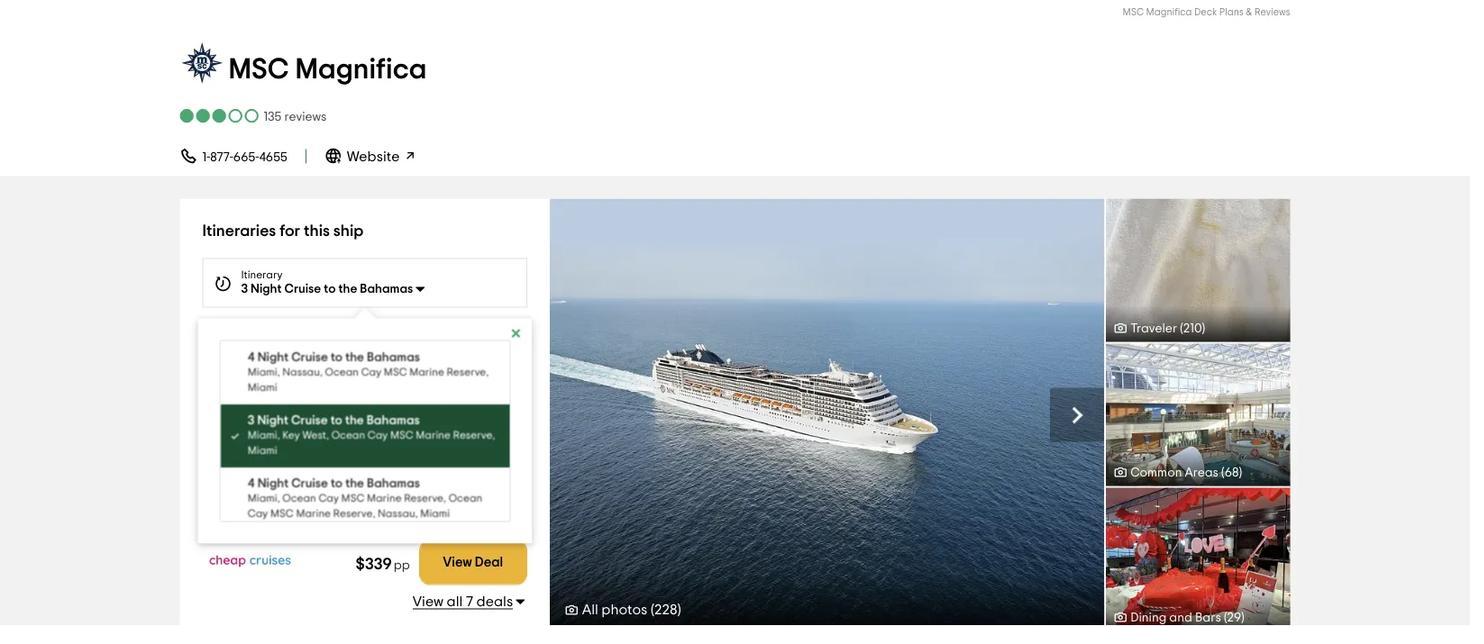 Task type: describe. For each thing, give the bounding box(es) containing it.
ocean right $169
[[448, 493, 482, 504]]

view all 7 deals
[[413, 595, 513, 609]]

miami inside 4 night cruise to the bahamas miami, ocean cay msc marine reserve, ocean cay msc marine reserve, nassau, miami
[[420, 508, 450, 519]]

departure date friday, 12/08/23
[[241, 333, 332, 358]]

cay inside "route miami, key west, ocean cay msc marine reserve, miami"
[[371, 410, 395, 422]]

665-
[[233, 151, 259, 164]]

cay inside 3 night cruise to the bahamas miami, key west, ocean cay msc marine reserve, miami
[[367, 430, 387, 441]]

itinerary
[[241, 270, 283, 281]]

cruise for 3 night cruise to the bahamas miami, key west, ocean cay msc marine reserve, miami
[[291, 414, 327, 427]]

friday,
[[241, 346, 279, 358]]

4 night cruise to the bahamas miami, nassau, ocean cay msc marine reserve, miami
[[247, 351, 488, 393]]

miami inside 4 night cruise to the bahamas miami, nassau, ocean cay msc marine reserve, miami
[[247, 382, 277, 393]]

departure
[[241, 333, 292, 344]]

to for 3 night cruise to the bahamas miami, key west, ocean cay msc marine reserve, miami
[[330, 414, 342, 427]]

3 for 3 night cruise to the bahamas
[[241, 283, 248, 295]]

view deal for $109
[[443, 502, 503, 516]]

$339
[[356, 557, 392, 573]]

pp inside $169 $109 pp
[[394, 502, 410, 515]]

3 night cruise to the bahamas miami, key west, ocean cay msc marine reserve, miami
[[247, 414, 495, 456]]

dining and bars ( 29 )
[[1131, 612, 1245, 624]]

deal for pp
[[475, 556, 503, 570]]

night for 4 night cruise to the bahamas miami, ocean cay msc marine reserve, ocean cay msc marine reserve, nassau, miami
[[257, 477, 288, 490]]

msc magnifica
[[229, 55, 427, 84]]

reserve, inside 4 night cruise to the bahamas miami, nassau, ocean cay msc marine reserve, miami
[[446, 367, 488, 378]]

ocean inside 4 night cruise to the bahamas miami, nassau, ocean cay msc marine reserve, miami
[[325, 367, 358, 378]]

1-877-665-4655 link
[[180, 146, 287, 165]]

ocean left $109
[[282, 493, 316, 504]]

west, inside 3 night cruise to the bahamas miami, key west, ocean cay msc marine reserve, miami
[[302, 430, 329, 441]]

135 reviews
[[264, 110, 327, 123]]

bahamas for 3 night cruise to the bahamas miami, key west, ocean cay msc marine reserve, miami
[[366, 414, 419, 427]]

msc inside "route miami, key west, ocean cay msc marine reserve, miami"
[[231, 422, 258, 435]]

west, inside "route miami, key west, ocean cay msc marine reserve, miami"
[[295, 410, 326, 422]]

deck
[[1194, 7, 1217, 17]]

miami inside "route miami, key west, ocean cay msc marine reserve, miami"
[[357, 422, 391, 435]]

miami, for 4 night cruise to the bahamas miami, nassau, ocean cay msc marine reserve, miami
[[247, 367, 280, 378]]

reserve, inside "route miami, key west, ocean cay msc marine reserve, miami"
[[305, 422, 354, 435]]

miami, for 3 night cruise to the bahamas miami, key west, ocean cay msc marine reserve, miami
[[247, 430, 280, 441]]

key inside 3 night cruise to the bahamas miami, key west, ocean cay msc marine reserve, miami
[[282, 430, 300, 441]]

traveler
[[1131, 322, 1177, 335]]

$169
[[388, 490, 410, 501]]

pp inside $339 pp
[[394, 560, 410, 573]]

view deal for pp
[[443, 556, 503, 570]]

bahamas for 3 night cruise to the bahamas
[[360, 283, 413, 295]]

deal for $109
[[475, 502, 503, 516]]

cruise for 4 night cruise to the bahamas miami, nassau, ocean cay msc marine reserve, miami
[[291, 351, 328, 364]]

29
[[1227, 612, 1241, 624]]

traveler ( 210 )
[[1131, 322, 1205, 335]]

magnifica for msc magnifica deck plans & reviews
[[1146, 7, 1192, 17]]

and
[[1170, 612, 1193, 624]]

msc inside 4 night cruise to the bahamas miami, nassau, ocean cay msc marine reserve, miami
[[383, 367, 407, 378]]

135
[[264, 110, 282, 123]]

route miami, key west, ocean cay msc marine reserve, miami
[[229, 393, 395, 435]]

ocean inside "route miami, key west, ocean cay msc marine reserve, miami"
[[329, 410, 368, 422]]

bars
[[1195, 612, 1221, 624]]

reviews
[[1255, 7, 1290, 17]]

night for 4 night cruise to the bahamas miami, nassau, ocean cay msc marine reserve, miami
[[257, 351, 288, 364]]

&
[[1246, 7, 1252, 17]]

reserve, inside 3 night cruise to the bahamas miami, key west, ocean cay msc marine reserve, miami
[[453, 430, 495, 441]]

bahamas for 4 night cruise to the bahamas miami, nassau, ocean cay msc marine reserve, miami
[[366, 351, 420, 364]]

magnifica for msc magnifica
[[295, 55, 427, 84]]

7
[[466, 595, 473, 609]]

msc inside 3 night cruise to the bahamas miami, key west, ocean cay msc marine reserve, miami
[[390, 430, 413, 441]]

$109
[[357, 499, 392, 515]]

1-877-665-4655
[[202, 151, 287, 164]]

4655
[[259, 151, 287, 164]]

msc magnifica deck plans & reviews
[[1123, 7, 1290, 17]]

full
[[805, 406, 832, 424]]

210
[[1183, 322, 1202, 335]]



Task type: vqa. For each thing, say whether or not it's contained in the screenshot.
3 to the bottom
yes



Task type: locate. For each thing, give the bounding box(es) containing it.
west, down 12/08/23
[[295, 410, 326, 422]]

1 vertical spatial view deal
[[443, 556, 503, 570]]

cruise
[[284, 283, 321, 295], [291, 351, 328, 364], [291, 414, 327, 427], [291, 477, 328, 490]]

0 vertical spatial view
[[443, 502, 472, 516]]

miami, inside "route miami, key west, ocean cay msc marine reserve, miami"
[[231, 410, 269, 422]]

( right the "bars"
[[1224, 612, 1227, 624]]

night down the 'departure'
[[257, 351, 288, 364]]

nassau, inside 4 night cruise to the bahamas miami, ocean cay msc marine reserve, ocean cay msc marine reserve, nassau, miami
[[377, 508, 418, 519]]

key
[[272, 410, 292, 422], [282, 430, 300, 441]]

the for 4 night cruise to the bahamas miami, ocean cay msc marine reserve, ocean cay msc marine reserve, nassau, miami
[[345, 477, 364, 490]]

to inside 4 night cruise to the bahamas miami, nassau, ocean cay msc marine reserve, miami
[[330, 351, 342, 364]]

for
[[280, 223, 300, 239]]

4 inside 4 night cruise to the bahamas miami, nassau, ocean cay msc marine reserve, miami
[[247, 351, 254, 364]]

3 of 5 bubbles image
[[180, 107, 261, 124]]

4 down the 'departure'
[[247, 351, 254, 364]]

miami up route
[[247, 382, 277, 393]]

night for 3 night cruise to the bahamas
[[251, 283, 282, 295]]

view for pp
[[443, 556, 472, 570]]

cruise inside 4 night cruise to the bahamas miami, ocean cay msc marine reserve, ocean cay msc marine reserve, nassau, miami
[[291, 477, 328, 490]]

bahamas inside 3 night cruise to the bahamas miami, key west, ocean cay msc marine reserve, miami
[[366, 414, 419, 427]]

common
[[1131, 467, 1182, 479]]

to down 3 night cruise to the bahamas miami, key west, ocean cay msc marine reserve, miami
[[330, 477, 342, 490]]

night for 3 night cruise to the bahamas miami, key west, ocean cay msc marine reserve, miami
[[257, 414, 288, 427]]

marine inside 3 night cruise to the bahamas miami, key west, ocean cay msc marine reserve, miami
[[415, 430, 450, 441]]

route
[[229, 393, 268, 408]]

to up "route miami, key west, ocean cay msc marine reserve, miami"
[[330, 351, 342, 364]]

1 pp from the top
[[394, 502, 410, 515]]

cruise for 3 night cruise to the bahamas
[[284, 283, 321, 295]]

1 vertical spatial 3
[[247, 414, 254, 427]]

0 vertical spatial deal
[[475, 502, 503, 516]]

1 horizontal spatial nassau,
[[377, 508, 418, 519]]

228
[[655, 603, 677, 617]]

key down "friday," on the bottom of the page
[[272, 410, 292, 422]]

deal
[[475, 502, 503, 516], [475, 556, 503, 570]]

1 view deal from the top
[[443, 502, 503, 516]]

0 vertical spatial view deal
[[443, 502, 503, 516]]

(
[[1180, 322, 1183, 335], [1222, 467, 1225, 479], [651, 603, 655, 617], [1224, 612, 1227, 624]]

reviews
[[284, 110, 327, 123]]

to inside 3 night cruise to the bahamas miami, key west, ocean cay msc marine reserve, miami
[[330, 414, 342, 427]]

itineraries for this ship
[[202, 223, 364, 239]]

the right 12/08/23
[[345, 351, 364, 364]]

view right $169 $109 pp
[[443, 502, 472, 516]]

bahamas inside 4 night cruise to the bahamas miami, nassau, ocean cay msc marine reserve, miami
[[366, 351, 420, 364]]

common areas ( 68 )
[[1131, 467, 1242, 479]]

marine
[[409, 367, 444, 378], [261, 422, 302, 435], [415, 430, 450, 441], [366, 493, 401, 504], [296, 508, 330, 519]]

0 horizontal spatial magnifica
[[295, 55, 427, 84]]

key down 12/08/23
[[282, 430, 300, 441]]

0 vertical spatial nassau,
[[282, 367, 322, 378]]

1-
[[202, 151, 210, 164]]

to for 3 night cruise to the bahamas
[[324, 283, 336, 295]]

view deal up 7
[[443, 556, 503, 570]]

2 view deal from the top
[[443, 556, 503, 570]]

photos
[[602, 603, 648, 617]]

cruise inside 3 night cruise to the bahamas miami, key west, ocean cay msc marine reserve, miami
[[291, 414, 327, 427]]

bahamas down ship
[[360, 283, 413, 295]]

night down "route miami, key west, ocean cay msc marine reserve, miami"
[[257, 477, 288, 490]]

0 vertical spatial pp
[[394, 502, 410, 515]]

bahamas inside 4 night cruise to the bahamas miami, ocean cay msc marine reserve, ocean cay msc marine reserve, nassau, miami
[[366, 477, 420, 490]]

3 inside 3 night cruise to the bahamas miami, key west, ocean cay msc marine reserve, miami
[[247, 414, 254, 427]]

1 deal from the top
[[475, 502, 503, 516]]

miami right $169 $109 pp
[[420, 508, 450, 519]]

3 for 3 night cruise to the bahamas miami, key west, ocean cay msc marine reserve, miami
[[247, 414, 254, 427]]

to for 4 night cruise to the bahamas miami, nassau, ocean cay msc marine reserve, miami
[[330, 351, 342, 364]]

to
[[324, 283, 336, 295], [330, 351, 342, 364], [330, 414, 342, 427], [330, 477, 342, 490]]

to down this at left
[[324, 283, 336, 295]]

the inside 4 night cruise to the bahamas miami, ocean cay msc marine reserve, ocean cay msc marine reserve, nassau, miami
[[345, 477, 364, 490]]

0 vertical spatial 4
[[247, 351, 254, 364]]

west,
[[295, 410, 326, 422], [302, 430, 329, 441]]

cay
[[361, 367, 381, 378], [371, 410, 395, 422], [367, 430, 387, 441], [318, 493, 338, 504], [247, 508, 268, 519]]

miami, inside 3 night cruise to the bahamas miami, key west, ocean cay msc marine reserve, miami
[[247, 430, 280, 441]]

magnifica
[[1146, 7, 1192, 17], [295, 55, 427, 84]]

miami, inside 4 night cruise to the bahamas miami, nassau, ocean cay msc marine reserve, miami
[[247, 367, 280, 378]]

877-
[[210, 151, 233, 164]]

0 vertical spatial key
[[272, 410, 292, 422]]

view deal right $169 $109 pp
[[443, 502, 503, 516]]

to down 4 night cruise to the bahamas miami, nassau, ocean cay msc marine reserve, miami
[[330, 414, 342, 427]]

1 vertical spatial nassau,
[[377, 508, 418, 519]]

night inside 3 night cruise to the bahamas miami, key west, ocean cay msc marine reserve, miami
[[257, 414, 288, 427]]

cruise down "route miami, key west, ocean cay msc marine reserve, miami"
[[291, 477, 328, 490]]

nassau, down 12/08/23
[[282, 367, 322, 378]]

2 4 from the top
[[247, 477, 254, 490]]

1 vertical spatial deal
[[475, 556, 503, 570]]

1 4 from the top
[[247, 351, 254, 364]]

3 down itinerary
[[241, 283, 248, 295]]

cruise down 12/08/23
[[291, 414, 327, 427]]

nassau,
[[282, 367, 322, 378], [377, 508, 418, 519]]

west, up 4 night cruise to the bahamas miami, ocean cay msc marine reserve, ocean cay msc marine reserve, nassau, miami
[[302, 430, 329, 441]]

view
[[836, 406, 872, 424]]

the for 3 night cruise to the bahamas
[[338, 283, 357, 295]]

ocean down 4 night cruise to the bahamas miami, nassau, ocean cay msc marine reserve, miami
[[329, 410, 368, 422]]

3
[[241, 283, 248, 295], [247, 414, 254, 427]]

$339 pp
[[356, 557, 410, 573]]

night inside 4 night cruise to the bahamas miami, ocean cay msc marine reserve, ocean cay msc marine reserve, nassau, miami
[[257, 477, 288, 490]]

1 horizontal spatial magnifica
[[1146, 7, 1192, 17]]

magnifica up reviews
[[295, 55, 427, 84]]

bahamas
[[360, 283, 413, 295], [366, 351, 420, 364], [366, 414, 419, 427], [366, 477, 420, 490]]

areas
[[1185, 467, 1219, 479]]

view for $109
[[443, 502, 472, 516]]

miami inside 3 night cruise to the bahamas miami, key west, ocean cay msc marine reserve, miami
[[247, 445, 277, 456]]

4 inside 4 night cruise to the bahamas miami, ocean cay msc marine reserve, ocean cay msc marine reserve, nassau, miami
[[247, 477, 254, 490]]

view
[[443, 502, 472, 516], [443, 556, 472, 570], [413, 595, 444, 609]]

2 pp from the top
[[394, 560, 410, 573]]

3 down route
[[247, 414, 254, 427]]

night inside 4 night cruise to the bahamas miami, nassau, ocean cay msc marine reserve, miami
[[257, 351, 288, 364]]

ocean inside 3 night cruise to the bahamas miami, key west, ocean cay msc marine reserve, miami
[[331, 430, 365, 441]]

)
[[1202, 322, 1205, 335], [1239, 467, 1242, 479], [677, 603, 681, 617], [1241, 612, 1245, 624]]

ship
[[333, 223, 364, 239]]

bahamas up 3 night cruise to the bahamas miami, key west, ocean cay msc marine reserve, miami
[[366, 351, 420, 364]]

4 for 4 night cruise to the bahamas miami, ocean cay msc marine reserve, ocean cay msc marine reserve, nassau, miami
[[247, 477, 254, 490]]

magnifica left deck
[[1146, 7, 1192, 17]]

0 vertical spatial west,
[[295, 410, 326, 422]]

4
[[247, 351, 254, 364], [247, 477, 254, 490]]

the up $109
[[345, 477, 364, 490]]

miami, for 4 night cruise to the bahamas miami, ocean cay msc marine reserve, ocean cay msc marine reserve, nassau, miami
[[247, 493, 280, 504]]

nassau, down $169
[[377, 508, 418, 519]]

pp right $339
[[394, 560, 410, 573]]

pp down $169
[[394, 502, 410, 515]]

reserve,
[[446, 367, 488, 378], [305, 422, 354, 435], [453, 430, 495, 441], [404, 493, 446, 504], [333, 508, 375, 519]]

( right areas
[[1222, 467, 1225, 479]]

) right the "bars"
[[1241, 612, 1245, 624]]

cruise up date
[[284, 283, 321, 295]]

ocean down 12/08/23
[[325, 367, 358, 378]]

to for 4 night cruise to the bahamas miami, ocean cay msc marine reserve, ocean cay msc marine reserve, nassau, miami
[[330, 477, 342, 490]]

cruise inside 4 night cruise to the bahamas miami, nassau, ocean cay msc marine reserve, miami
[[291, 351, 328, 364]]

cay inside 4 night cruise to the bahamas miami, nassau, ocean cay msc marine reserve, miami
[[361, 367, 381, 378]]

view deal
[[443, 502, 503, 516], [443, 556, 503, 570]]

bahamas for 4 night cruise to the bahamas miami, ocean cay msc marine reserve, ocean cay msc marine reserve, nassau, miami
[[366, 477, 420, 490]]

night
[[251, 283, 282, 295], [257, 351, 288, 364], [257, 414, 288, 427], [257, 477, 288, 490]]

1 vertical spatial pp
[[394, 560, 410, 573]]

the
[[338, 283, 357, 295], [345, 351, 364, 364], [345, 414, 364, 427], [345, 477, 364, 490]]

date
[[294, 333, 318, 344]]

4 for 4 night cruise to the bahamas miami, nassau, ocean cay msc marine reserve, miami
[[247, 351, 254, 364]]

nassau, inside 4 night cruise to the bahamas miami, nassau, ocean cay msc marine reserve, miami
[[282, 367, 322, 378]]

1 vertical spatial key
[[282, 430, 300, 441]]

key inside "route miami, key west, ocean cay msc marine reserve, miami"
[[272, 410, 292, 422]]

4 night cruise to the bahamas miami, ocean cay msc marine reserve, ocean cay msc marine reserve, nassau, miami
[[247, 477, 482, 519]]

the inside 4 night cruise to the bahamas miami, nassau, ocean cay msc marine reserve, miami
[[345, 351, 364, 364]]

the down ship
[[338, 283, 357, 295]]

miami down 4 night cruise to the bahamas miami, nassau, ocean cay msc marine reserve, miami
[[357, 422, 391, 435]]

miami, inside 4 night cruise to the bahamas miami, ocean cay msc marine reserve, ocean cay msc marine reserve, nassau, miami
[[247, 493, 280, 504]]

all
[[447, 595, 463, 609]]

( right traveler
[[1180, 322, 1183, 335]]

12/08/23
[[282, 346, 332, 358]]

bahamas up $169
[[366, 477, 420, 490]]

ocean up 4 night cruise to the bahamas miami, ocean cay msc marine reserve, ocean cay msc marine reserve, nassau, miami
[[331, 430, 365, 441]]

dining
[[1131, 612, 1167, 624]]

the down 4 night cruise to the bahamas miami, nassau, ocean cay msc marine reserve, miami
[[345, 414, 364, 427]]

itineraries
[[202, 223, 276, 239]]

the inside 3 night cruise to the bahamas miami, key west, ocean cay msc marine reserve, miami
[[345, 414, 364, 427]]

0 vertical spatial magnifica
[[1146, 7, 1192, 17]]

) right areas
[[1239, 467, 1242, 479]]

1 vertical spatial magnifica
[[295, 55, 427, 84]]

( right photos
[[651, 603, 655, 617]]

view left "all"
[[413, 595, 444, 609]]

) right traveler
[[1202, 322, 1205, 335]]

this
[[304, 223, 330, 239]]

miami
[[247, 382, 277, 393], [357, 422, 391, 435], [247, 445, 277, 456], [420, 508, 450, 519]]

miami down route
[[247, 445, 277, 456]]

0 vertical spatial 3
[[241, 283, 248, 295]]

1 vertical spatial 4
[[247, 477, 254, 490]]

msc
[[1123, 7, 1144, 17], [229, 55, 289, 84], [383, 367, 407, 378], [231, 422, 258, 435], [390, 430, 413, 441], [341, 493, 364, 504], [270, 508, 293, 519]]

cruise for 4 night cruise to the bahamas miami, ocean cay msc marine reserve, ocean cay msc marine reserve, nassau, miami
[[291, 477, 328, 490]]

pp
[[394, 502, 410, 515], [394, 560, 410, 573]]

) right photos
[[677, 603, 681, 617]]

cruise down date
[[291, 351, 328, 364]]

plans
[[1219, 7, 1244, 17]]

0 horizontal spatial nassau,
[[282, 367, 322, 378]]

night down route
[[257, 414, 288, 427]]

1 vertical spatial view
[[443, 556, 472, 570]]

4 down route
[[247, 477, 254, 490]]

1 vertical spatial west,
[[302, 430, 329, 441]]

view up "all"
[[443, 556, 472, 570]]

2 vertical spatial view
[[413, 595, 444, 609]]

to inside 4 night cruise to the bahamas miami, ocean cay msc marine reserve, ocean cay msc marine reserve, nassau, miami
[[330, 477, 342, 490]]

full view
[[805, 406, 872, 424]]

all photos ( 228 )
[[582, 603, 681, 617]]

deals
[[477, 595, 513, 609]]

miami,
[[247, 367, 280, 378], [231, 410, 269, 422], [247, 430, 280, 441], [247, 493, 280, 504]]

$169 $109 pp
[[357, 490, 410, 515]]

the for 3 night cruise to the bahamas miami, key west, ocean cay msc marine reserve, miami
[[345, 414, 364, 427]]

marine inside "route miami, key west, ocean cay msc marine reserve, miami"
[[261, 422, 302, 435]]

website
[[347, 149, 403, 164]]

the for 4 night cruise to the bahamas miami, nassau, ocean cay msc marine reserve, miami
[[345, 351, 364, 364]]

all
[[582, 603, 598, 617]]

68
[[1225, 467, 1239, 479]]

bahamas down 4 night cruise to the bahamas miami, nassau, ocean cay msc marine reserve, miami
[[366, 414, 419, 427]]

3 night cruise to the bahamas
[[241, 283, 413, 295]]

marine inside 4 night cruise to the bahamas miami, nassau, ocean cay msc marine reserve, miami
[[409, 367, 444, 378]]

ocean
[[325, 367, 358, 378], [329, 410, 368, 422], [331, 430, 365, 441], [282, 493, 316, 504], [448, 493, 482, 504]]

2 deal from the top
[[475, 556, 503, 570]]

night down itinerary
[[251, 283, 282, 295]]



